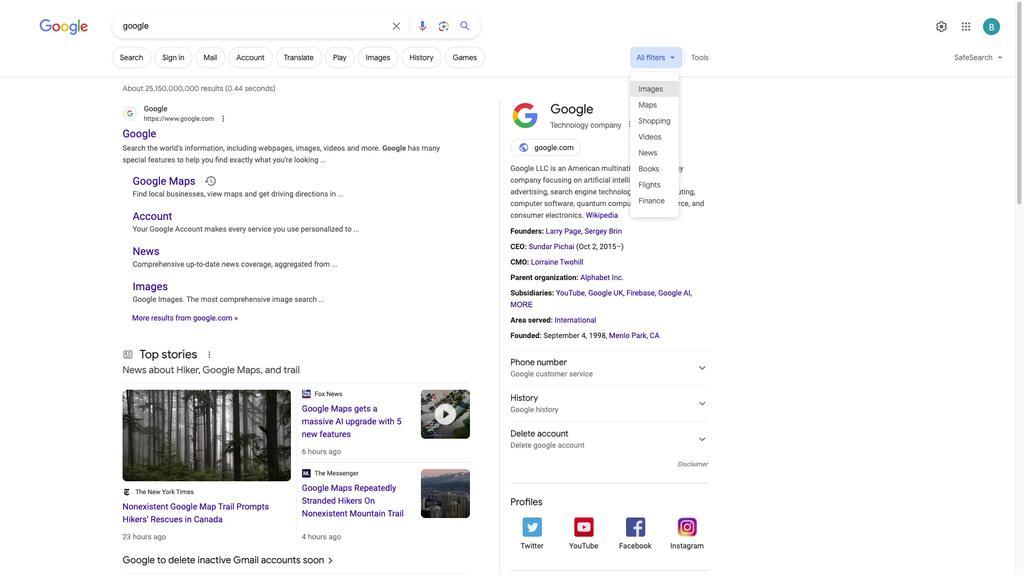 Task type: vqa. For each thing, say whether or not it's contained in the screenshot.
the soon
yes



Task type: locate. For each thing, give the bounding box(es) containing it.
youtube down the parent organization : alphabet inc.
[[556, 289, 585, 298]]

personalized
[[301, 225, 343, 234]]

1 horizontal spatial delete
[[511, 441, 532, 450]]

hours right the 6
[[308, 448, 327, 456]]

google up https://www.google.com
[[144, 105, 168, 113]]

0 horizontal spatial service
[[248, 225, 272, 234]]

trail right mountain
[[388, 509, 404, 519]]

0 vertical spatial the
[[186, 296, 199, 304]]

maps for google maps
[[169, 175, 196, 188]]

intelligence,
[[613, 176, 652, 185]]

1 vertical spatial computing,
[[609, 200, 646, 208]]

, right firebase
[[691, 289, 692, 298]]

and left trail
[[265, 365, 281, 377]]

0 horizontal spatial account link
[[133, 210, 172, 223]]

google.com link
[[511, 139, 581, 156]]

1 vertical spatial ai
[[336, 417, 344, 427]]

0 horizontal spatial trail
[[218, 502, 235, 512]]

google to delete inactive gmail accounts soon link
[[123, 555, 337, 568]]

(0.44
[[225, 84, 243, 93]]

1 horizontal spatial in
[[185, 515, 192, 525]]

ai right firebase
[[684, 289, 691, 298]]

google left 'llc'
[[511, 164, 534, 173]]

0 horizontal spatial company
[[511, 176, 541, 185]]

news for news comprehensive up-to-date news coverage, aggregated from ...
[[133, 245, 160, 258]]

delete left inactive
[[168, 555, 195, 567]]

1 vertical spatial news link
[[133, 245, 160, 258]]

2 horizontal spatial in
[[330, 190, 336, 198]]

1 vertical spatial results
[[151, 314, 174, 322]]

in right sign
[[179, 53, 185, 62]]

news down top
[[123, 365, 147, 377]]

,
[[582, 227, 583, 235], [585, 289, 587, 298], [624, 289, 625, 298], [655, 289, 657, 298], [691, 289, 692, 298]]

1 horizontal spatial account
[[175, 225, 203, 234]]

hours
[[308, 448, 327, 456], [133, 533, 152, 542], [308, 533, 327, 542]]

images link
[[358, 47, 399, 68], [631, 81, 679, 97], [133, 281, 168, 293]]

0 vertical spatial features
[[148, 155, 175, 164]]

0 horizontal spatial images
[[133, 281, 168, 293]]

ago down rescues
[[154, 533, 166, 542]]

google maps repeatedly stranded hikers on nonexistent mountain trail heading
[[302, 482, 411, 521]]

news link up "books"
[[631, 145, 679, 161]]

account link up your at the top
[[133, 210, 172, 223]]

account link down "search" search field
[[228, 47, 273, 68]]

features down massive
[[320, 430, 351, 440]]

0 horizontal spatial the
[[135, 489, 146, 496]]

you down information,
[[202, 155, 213, 164]]

ago up the messenger
[[329, 448, 341, 456]]

to right personalized in the left of the page
[[345, 225, 352, 234]]

images up "maps" "link"
[[639, 84, 663, 94]]

0 vertical spatial service
[[248, 225, 272, 234]]

1 vertical spatial search
[[123, 144, 146, 152]]

ai left "upgrade"
[[336, 417, 344, 427]]

trail inside 'google maps repeatedly stranded hikers on nonexistent mountain trail'
[[388, 509, 404, 519]]

history down search by voice icon
[[410, 53, 434, 62]]

0 vertical spatial delete
[[511, 441, 532, 450]]

games
[[453, 53, 477, 62]]

account up your at the top
[[133, 210, 172, 223]]

0 vertical spatial images
[[366, 53, 391, 62]]

0 vertical spatial ai
[[684, 289, 691, 298]]

1 horizontal spatial service
[[570, 370, 593, 378]]

every
[[229, 225, 246, 234]]

ai inside subsidiaries : youtube , google uk , firebase , google ai , more
[[684, 289, 691, 298]]

2 vertical spatial images
[[133, 281, 168, 293]]

wikipedia link
[[586, 211, 618, 220]]

on
[[365, 496, 375, 506]]

nonexistent down stranded
[[302, 509, 348, 519]]

computing, up commerce,
[[659, 188, 696, 196]]

, down alphabet in the top of the page
[[585, 289, 587, 298]]

0 vertical spatial history
[[410, 53, 434, 62]]

in right directions
[[330, 190, 336, 198]]

images down comprehensive
[[133, 281, 168, 293]]

profiles heading
[[511, 497, 709, 510]]

accounts
[[261, 555, 301, 567]]

0 vertical spatial in
[[179, 53, 185, 62]]

1 vertical spatial the
[[315, 470, 326, 478]]

0 vertical spatial google
[[511, 370, 534, 378]]

google llc is an american multinational technology company focusing on artificial intelligence, online advertising, search engine technology, cloud computing, computer software, quantum computing, e-commerce, and consumer electronics.
[[511, 164, 705, 220]]

1 horizontal spatial trail
[[388, 509, 404, 519]]

phone number google customer service
[[511, 358, 593, 378]]

hours for nonexistent google map trail prompts hikers' rescues in canada
[[133, 533, 152, 542]]

get
[[259, 190, 270, 198]]

youtube inside youtube link
[[570, 542, 599, 551]]

news about hiker, google maps, and trail
[[123, 365, 300, 377]]

top
[[140, 347, 159, 362]]

: left sundar
[[525, 242, 527, 251]]

add history element
[[410, 53, 434, 62]]

0 vertical spatial youtube
[[556, 289, 585, 298]]

company inside google llc is an american multinational technology company focusing on artificial intelligence, online advertising, search engine technology, cloud computing, computer software, quantum computing, e-commerce, and consumer electronics.
[[511, 176, 541, 185]]

and right commerce,
[[692, 200, 705, 208]]

2 vertical spatial google
[[534, 441, 556, 450]]

in inside 'nonexistent google map trail prompts hikers' rescues in canada'
[[185, 515, 192, 525]]

25,150,000,000
[[145, 84, 199, 93]]

1 vertical spatial service
[[570, 370, 593, 378]]

driving
[[271, 190, 294, 198]]

fox news
[[315, 391, 343, 398]]

: down served at the bottom right of page
[[540, 332, 542, 340]]

delete inside delete account delete google account
[[511, 441, 532, 450]]

images right add play element
[[366, 53, 391, 62]]

account down "search" search field
[[236, 53, 265, 62]]

has
[[408, 144, 420, 152]]

youtube down profiles heading
[[570, 542, 599, 551]]

images.
[[158, 296, 185, 304]]

from down the images.
[[176, 314, 191, 322]]

0 horizontal spatial nonexistent
[[123, 502, 168, 512]]

technology
[[551, 121, 589, 130]]

times
[[176, 489, 194, 496]]

results left "(0.44"
[[201, 84, 223, 93]]

2 horizontal spatial account
[[236, 53, 265, 62]]

images link right add play element
[[358, 47, 399, 68]]

google to delete inactive gmail accounts soon
[[123, 555, 324, 567]]

1 horizontal spatial search
[[551, 188, 573, 196]]

: for sundar
[[525, 242, 527, 251]]

1 horizontal spatial company
[[591, 121, 622, 130]]

news link
[[631, 145, 679, 161], [133, 245, 160, 258]]

you inside account your google account makes every service you use personalized to ...
[[273, 225, 285, 234]]

sergey
[[585, 227, 607, 235]]

service inside phone number google customer service
[[570, 370, 593, 378]]

0 horizontal spatial you
[[202, 155, 213, 164]]

menlo park, ca link
[[609, 332, 660, 340]]

personalized recommendation based on your history element
[[204, 175, 217, 188]]

... inside images google images. the most comprehensive image search ...
[[319, 296, 325, 304]]

trail right the map
[[218, 502, 235, 512]]

2 horizontal spatial to
[[345, 225, 352, 234]]

google.com
[[535, 143, 574, 152]]

maps inside "link"
[[639, 100, 657, 110]]

tools button
[[687, 47, 714, 68]]

hours for google maps repeatedly stranded hikers on nonexistent mountain trail
[[308, 533, 327, 542]]

search inside images google images. the most comprehensive image search ...
[[295, 296, 317, 304]]

the for nonexistent google map trail prompts hikers' rescues in canada
[[135, 489, 146, 496]]

a
[[373, 404, 378, 414]]

add play element
[[333, 53, 347, 62]]

company up advertising,
[[511, 176, 541, 185]]

account your google account makes every service you use personalized to ...
[[133, 210, 360, 234]]

1 horizontal spatial you
[[273, 225, 285, 234]]

trail inside 'nonexistent google map trail prompts hikers' rescues in canada'
[[218, 502, 235, 512]]

news right fox
[[327, 391, 343, 398]]

: for youtube
[[552, 289, 554, 298]]

about
[[149, 365, 174, 377]]

makes
[[205, 225, 227, 234]]

delete
[[511, 441, 532, 450], [168, 555, 195, 567]]

google inside account your google account makes every service you use personalized to ...
[[150, 225, 173, 234]]

google right your at the top
[[150, 225, 173, 234]]

1 vertical spatial google
[[511, 406, 534, 414]]

search up software,
[[551, 188, 573, 196]]

add sign in element
[[162, 53, 185, 62]]

search by image image
[[438, 20, 451, 33]]

to
[[177, 155, 184, 164], [345, 225, 352, 234], [157, 555, 166, 567]]

hiker,
[[177, 365, 201, 377]]

play link
[[325, 47, 355, 68]]

0 vertical spatial account
[[236, 53, 265, 62]]

account
[[236, 53, 265, 62], [133, 210, 172, 223], [175, 225, 203, 234]]

None search field
[[0, 13, 481, 38]]

1 horizontal spatial account link
[[228, 47, 273, 68]]

more options element
[[625, 119, 636, 130]]

0 vertical spatial search
[[120, 53, 143, 62]]

the new york times
[[135, 489, 194, 496]]

google up the
[[123, 127, 156, 140]]

google
[[511, 370, 534, 378], [511, 406, 534, 414], [534, 441, 556, 450]]

0 horizontal spatial ai
[[336, 417, 344, 427]]

search by voice image
[[416, 20, 429, 33]]

looking ...
[[294, 155, 326, 164]]

1 horizontal spatial to
[[177, 155, 184, 164]]

1 vertical spatial search
[[295, 296, 317, 304]]

1 vertical spatial delete
[[168, 555, 195, 567]]

1 vertical spatial features
[[320, 430, 351, 440]]

google down delete
[[534, 441, 556, 450]]

computing, down technology,
[[609, 200, 646, 208]]

mountain
[[350, 509, 386, 519]]

search for search the world's information, including webpages, images, videos and more. google
[[123, 144, 146, 152]]

youtube
[[556, 289, 585, 298], [570, 542, 599, 551]]

maps up businesses, on the top of the page
[[169, 175, 196, 188]]

results down the images.
[[151, 314, 174, 322]]

: down twohill
[[577, 273, 579, 282]]

0 horizontal spatial delete
[[168, 555, 195, 567]]

hours for google maps gets a massive ai upgrade with 5 new features
[[308, 448, 327, 456]]

0 vertical spatial search
[[551, 188, 573, 196]]

google right "firebase" link
[[659, 289, 682, 298]]

1 vertical spatial youtube
[[570, 542, 599, 551]]

ago for upgrade
[[329, 448, 341, 456]]

service inside account your google account makes every service you use personalized to ...
[[248, 225, 272, 234]]

disclaimer
[[678, 461, 708, 469]]

: left the larry on the top of page
[[542, 227, 544, 235]]

1 vertical spatial in
[[330, 190, 336, 198]]

... right image
[[319, 296, 325, 304]]

images link down comprehensive
[[133, 281, 168, 293]]

more options image
[[626, 120, 635, 128]]

trail
[[284, 365, 300, 377]]

youtube link down profiles heading
[[562, 518, 606, 552]]

an
[[558, 164, 566, 173]]

account link
[[228, 47, 273, 68], [133, 210, 172, 223]]

0 horizontal spatial account
[[133, 210, 172, 223]]

Search search field
[[123, 20, 384, 34]]

search right image
[[295, 296, 317, 304]]

news up comprehensive
[[133, 245, 160, 258]]

news up "books"
[[639, 148, 658, 158]]

service right the customer
[[570, 370, 593, 378]]

york
[[162, 489, 175, 496]]

news inside "news comprehensive up-to-date news coverage, aggregated from ..."
[[133, 245, 160, 258]]

maps
[[224, 190, 243, 198]]

1 vertical spatial you
[[273, 225, 285, 234]]

1 vertical spatial account
[[133, 210, 172, 223]]

1 horizontal spatial from
[[314, 260, 330, 269]]

0 vertical spatial images link
[[358, 47, 399, 68]]

businesses,
[[167, 190, 206, 198]]

search up about
[[120, 53, 143, 62]]

google up stranded
[[302, 483, 329, 494]]

results
[[201, 84, 223, 93], [151, 314, 174, 322]]

1 horizontal spatial nonexistent
[[302, 509, 348, 519]]

google inside google llc is an american multinational technology company focusing on artificial intelligence, online advertising, search engine technology, cloud computing, computer software, quantum computing, e-commerce, and consumer electronics.
[[511, 164, 534, 173]]

account for account your google account makes every service you use personalized to ...
[[133, 210, 172, 223]]

1 vertical spatial images
[[639, 84, 663, 94]]

maps up shopping
[[639, 100, 657, 110]]

founders : larry page , sergey brin
[[511, 227, 622, 235]]

you inside has many special features to help you find exactly what you're looking ...
[[202, 155, 213, 164]]

nonexistent up hikers'
[[123, 502, 168, 512]]

1 vertical spatial history
[[511, 394, 538, 404]]

1 horizontal spatial features
[[320, 430, 351, 440]]

0 vertical spatial from
[[314, 260, 330, 269]]

google maps gets a massive ai upgrade with 5 new features heading
[[302, 403, 411, 441]]

features down the
[[148, 155, 175, 164]]

google inside images google images. the most comprehensive image search ...
[[133, 296, 156, 304]]

the down 6 hours ago
[[315, 470, 326, 478]]

23 hours ago
[[123, 533, 166, 542]]

1 vertical spatial account link
[[133, 210, 172, 223]]

0 horizontal spatial to
[[157, 555, 166, 567]]

hikers'
[[123, 515, 149, 525]]

maps down fox news
[[331, 404, 352, 414]]

the left most
[[186, 296, 199, 304]]

google down phone
[[511, 370, 534, 378]]

google up more
[[133, 296, 156, 304]]

to left 'help' at the left
[[177, 155, 184, 164]]

google inside phone number google customer service
[[511, 370, 534, 378]]

0 vertical spatial account
[[538, 429, 569, 440]]

you left use
[[273, 225, 285, 234]]

account for account
[[236, 53, 265, 62]]

nonexistent google map trail prompts hikers' rescues in canada heading
[[123, 501, 291, 527]]

service
[[248, 225, 272, 234], [570, 370, 593, 378]]

... right personalized in the left of the page
[[354, 225, 360, 234]]

1 horizontal spatial news link
[[631, 145, 679, 161]]

2 horizontal spatial images link
[[631, 81, 679, 97]]

lorraine
[[531, 258, 558, 266]]

2 vertical spatial the
[[135, 489, 146, 496]]

images link down the all filters popup button
[[631, 81, 679, 97]]

hikers
[[338, 496, 362, 506]]

lorraine twohill link
[[531, 258, 584, 266]]

service right every
[[248, 225, 272, 234]]

google heading
[[551, 101, 594, 117]]

search
[[120, 53, 143, 62], [123, 144, 146, 152]]

0 vertical spatial you
[[202, 155, 213, 164]]

0 horizontal spatial search
[[295, 296, 317, 304]]

, left google ai link
[[655, 289, 657, 298]]

menu
[[631, 73, 679, 218]]

0 horizontal spatial in
[[179, 53, 185, 62]]

search up special
[[123, 144, 146, 152]]

technology,
[[599, 188, 637, 196]]

2 vertical spatial in
[[185, 515, 192, 525]]

0 horizontal spatial history
[[410, 53, 434, 62]]

company left more options icon
[[591, 121, 622, 130]]

6
[[302, 448, 306, 456]]

maps inside "google maps gets a massive ai upgrade with 5 new features"
[[331, 404, 352, 414]]

messenger
[[327, 470, 359, 478]]

0 vertical spatial results
[[201, 84, 223, 93]]

youtube link
[[556, 289, 585, 298], [562, 518, 606, 552]]

area served : international
[[511, 316, 597, 325]]

2 vertical spatial to
[[157, 555, 166, 567]]

google left has
[[382, 144, 406, 152]]

0 vertical spatial news link
[[631, 145, 679, 161]]

... down personalized in the left of the page
[[332, 260, 338, 269]]

add search element
[[120, 53, 143, 62]]

hours right 4
[[308, 533, 327, 542]]

trail
[[218, 502, 235, 512], [388, 509, 404, 519]]

play
[[333, 53, 347, 62]]

history inside history google history
[[511, 394, 538, 404]]

the left new
[[135, 489, 146, 496]]

history for history google history
[[511, 394, 538, 404]]

ai
[[684, 289, 691, 298], [336, 417, 344, 427]]

0 vertical spatial to
[[177, 155, 184, 164]]

hours right "23"
[[133, 533, 152, 542]]

delete for inactive
[[168, 555, 195, 567]]

maps down messenger
[[331, 483, 352, 494]]

maps for google maps repeatedly stranded hikers on nonexistent mountain trail
[[331, 483, 352, 494]]

news for news about hiker, google maps, and trail
[[123, 365, 147, 377]]

0 vertical spatial company
[[591, 121, 622, 130]]

google up delete
[[511, 406, 534, 414]]

from right the aggregated
[[314, 260, 330, 269]]

history for history
[[410, 53, 434, 62]]

google up massive
[[302, 404, 329, 414]]

account left makes
[[175, 225, 203, 234]]

webpages,
[[259, 144, 294, 152]]

0 horizontal spatial features
[[148, 155, 175, 164]]

and left more.
[[347, 144, 360, 152]]

images
[[366, 53, 391, 62], [639, 84, 663, 94], [133, 281, 168, 293]]

maps inside 'google maps repeatedly stranded hikers on nonexistent mountain trail'
[[331, 483, 352, 494]]

images google images. the most comprehensive image search ...
[[133, 281, 325, 304]]

comprehensive
[[220, 296, 270, 304]]

1 horizontal spatial the
[[186, 296, 199, 304]]

from
[[314, 260, 330, 269], [176, 314, 191, 322]]

history up history
[[511, 394, 538, 404]]

google.com »
[[193, 314, 238, 322]]

: down 'organization'
[[552, 289, 554, 298]]

: for larry
[[542, 227, 544, 235]]

1 horizontal spatial ai
[[684, 289, 691, 298]]

to down 23 hours ago
[[157, 555, 166, 567]]

to inside has many special features to help you find exactly what you're looking ...
[[177, 155, 184, 164]]

: inside subsidiaries : youtube , google uk , firebase , google ai , more
[[552, 289, 554, 298]]

most
[[201, 296, 218, 304]]

... inside "news comprehensive up-to-date news coverage, aggregated from ..."
[[332, 260, 338, 269]]

news link up comprehensive
[[133, 245, 160, 258]]

founders
[[511, 227, 542, 235]]

features inside "google maps gets a massive ai upgrade with 5 new features"
[[320, 430, 351, 440]]

served
[[528, 316, 551, 325]]

2 horizontal spatial images
[[639, 84, 663, 94]]

1 horizontal spatial history
[[511, 394, 538, 404]]

google right 'hiker,'
[[203, 365, 235, 377]]

news comprehensive up-to-date news coverage, aggregated from ...
[[133, 245, 338, 269]]

google maps
[[133, 175, 196, 188]]

1 vertical spatial to
[[345, 225, 352, 234]]

0 horizontal spatial results
[[151, 314, 174, 322]]

1 horizontal spatial computing,
[[659, 188, 696, 196]]

2 horizontal spatial the
[[315, 470, 326, 478]]



Task type: describe. For each thing, give the bounding box(es) containing it.
and left get
[[245, 190, 257, 198]]

larry page link
[[546, 227, 582, 235]]

information,
[[185, 144, 225, 152]]

nonexistent inside 'google maps repeatedly stranded hikers on nonexistent mountain trail'
[[302, 509, 348, 519]]

youtube inside subsidiaries : youtube , google uk , firebase , google ai , more
[[556, 289, 585, 298]]

sundar
[[529, 242, 552, 251]]

, down inc.
[[624, 289, 625, 298]]

sign
[[162, 53, 177, 62]]

top stories
[[140, 347, 197, 362]]

is
[[551, 164, 556, 173]]

ai inside "google maps gets a massive ai upgrade with 5 new features"
[[336, 417, 344, 427]]

ceo : sundar pichai (oct 2, 2015–)
[[511, 242, 624, 251]]

: for lorraine
[[527, 258, 529, 266]]

google inside 'google maps repeatedly stranded hikers on nonexistent mountain trail'
[[302, 483, 329, 494]]

https://www.google.com text field
[[144, 114, 214, 124]]

search inside google llc is an american multinational technology company focusing on artificial intelligence, online advertising, search engine technology, cloud computing, computer software, quantum computing, e-commerce, and consumer electronics.
[[551, 188, 573, 196]]

many
[[422, 144, 440, 152]]

cloud
[[638, 188, 657, 196]]

facebook link
[[614, 518, 657, 552]]

firebase
[[627, 289, 655, 298]]

the
[[147, 144, 158, 152]]

founded : september 4, 1998, menlo park, ca
[[511, 332, 660, 340]]

view
[[207, 190, 222, 198]]

google up local
[[133, 175, 166, 188]]

rescues
[[151, 515, 183, 525]]

google maps repeatedly stranded hikers on nonexistent mountain trail
[[302, 483, 404, 519]]

ago for rescues
[[154, 533, 166, 542]]

help
[[186, 155, 200, 164]]

menlo
[[609, 332, 630, 340]]

aggregated
[[275, 260, 312, 269]]

23
[[123, 533, 131, 542]]

comprehensive
[[133, 260, 184, 269]]

shopping
[[639, 116, 671, 126]]

images inside images google images. the most comprehensive image search ...
[[133, 281, 168, 293]]

delete for google
[[511, 441, 532, 450]]

and inside google llc is an american multinational technology company focusing on artificial intelligence, online advertising, search engine technology, cloud computing, computer software, quantum computing, e-commerce, and consumer electronics.
[[692, 200, 705, 208]]

0 vertical spatial computing,
[[659, 188, 696, 196]]

books
[[639, 164, 660, 174]]

quantum
[[577, 200, 607, 208]]

maps for google maps gets a massive ai upgrade with 5 new features
[[331, 404, 352, 414]]

mail
[[204, 53, 217, 62]]

gmail
[[233, 555, 259, 567]]

, left sergey
[[582, 227, 583, 235]]

0 horizontal spatial from
[[176, 314, 191, 322]]

news
[[222, 260, 239, 269]]

... inside account your google account makes every service you use personalized to ...
[[354, 225, 360, 234]]

more results from google.com »
[[132, 314, 238, 322]]

about 25,150,000,000 results (0.44 seconds)
[[123, 84, 277, 93]]

4
[[302, 533, 306, 542]]

exactly
[[230, 155, 253, 164]]

parent
[[511, 273, 533, 282]]

new
[[302, 430, 318, 440]]

history google history
[[511, 394, 559, 414]]

sign in
[[162, 53, 185, 62]]

the messenger
[[315, 470, 359, 478]]

directions
[[296, 190, 328, 198]]

add mail element
[[204, 53, 217, 62]]

google image
[[39, 19, 89, 35]]

disclaimer link
[[678, 461, 708, 469]]

features inside has many special features to help you find exactly what you're looking ...
[[148, 155, 175, 164]]

google down 23 hours ago
[[123, 555, 155, 567]]

subsidiaries : youtube , google uk , firebase , google ai , more
[[511, 289, 692, 309]]

search for search
[[120, 53, 143, 62]]

history
[[536, 406, 559, 414]]

: up september
[[551, 316, 553, 325]]

0 horizontal spatial news link
[[133, 245, 160, 258]]

find
[[215, 155, 228, 164]]

1 vertical spatial account
[[558, 441, 585, 450]]

including
[[227, 144, 257, 152]]

1 horizontal spatial results
[[201, 84, 223, 93]]

stories
[[162, 347, 197, 362]]

has many special features to help you find exactly what you're looking ...
[[123, 144, 440, 164]]

inc.
[[612, 273, 624, 282]]

2015–)
[[600, 242, 624, 251]]

google inside 'nonexistent google map trail prompts hikers' rescues in canada'
[[170, 502, 197, 512]]

0 vertical spatial youtube link
[[556, 289, 585, 298]]

to-
[[197, 260, 205, 269]]

add translate element
[[284, 53, 314, 62]]

google up technology
[[551, 101, 594, 117]]

image
[[272, 296, 293, 304]]

add games element
[[453, 53, 477, 62]]

wikipedia
[[586, 211, 618, 220]]

0 vertical spatial account link
[[228, 47, 273, 68]]

... right directions
[[338, 190, 344, 198]]

twitter link
[[511, 518, 554, 552]]

world's
[[160, 144, 183, 152]]

engine
[[575, 188, 597, 196]]

4 hours ago
[[302, 533, 341, 542]]

news for news
[[639, 148, 658, 158]]

1 horizontal spatial images
[[366, 53, 391, 62]]

all filters button
[[631, 47, 683, 73]]

nonexistent inside 'nonexistent google map trail prompts hikers' rescues in canada'
[[123, 502, 168, 512]]

google inside "google maps gets a massive ai upgrade with 5 new features"
[[302, 404, 329, 414]]

add account element
[[236, 53, 265, 62]]

find
[[133, 190, 147, 198]]

google inside history google history
[[511, 406, 534, 414]]

translate link
[[276, 47, 322, 68]]

larry
[[546, 227, 563, 235]]

alphabet inc. link
[[581, 273, 624, 282]]

nonexistent google map trail prompts hikers' rescues in canada
[[123, 502, 269, 525]]

focusing
[[543, 176, 572, 185]]

ago for nonexistent
[[329, 533, 341, 542]]

(oct
[[577, 242, 591, 251]]

canada
[[194, 515, 223, 525]]

2 vertical spatial account
[[175, 225, 203, 234]]

google inside delete account delete google account
[[534, 441, 556, 450]]

cmo : lorraine twohill
[[511, 258, 584, 266]]

the for google maps repeatedly stranded hikers on nonexistent mountain trail
[[315, 470, 326, 478]]

delete
[[511, 429, 536, 440]]

upgrade
[[346, 417, 377, 427]]

instagram link
[[666, 518, 709, 552]]

: for september
[[540, 332, 542, 340]]

uk
[[614, 289, 624, 298]]

1 horizontal spatial images link
[[358, 47, 399, 68]]

stranded
[[302, 496, 336, 506]]

what
[[255, 155, 271, 164]]

menu containing images
[[631, 73, 679, 218]]

pichai
[[554, 242, 575, 251]]

from inside "news comprehensive up-to-date news coverage, aggregated from ..."
[[314, 260, 330, 269]]

sergey brin link
[[585, 227, 622, 235]]

1 vertical spatial images link
[[631, 81, 679, 97]]

on
[[574, 176, 582, 185]]

the inside images google images. the most comprehensive image search ...
[[186, 296, 199, 304]]

0 horizontal spatial images link
[[133, 281, 168, 293]]

soon
[[303, 555, 324, 567]]

advertising,
[[511, 188, 549, 196]]

ceo
[[511, 242, 525, 251]]

fox
[[315, 391, 325, 398]]

personalized recommendation based on your history image
[[204, 175, 217, 188]]

delete account delete google account
[[511, 429, 585, 450]]

date
[[205, 260, 220, 269]]

0 horizontal spatial computing,
[[609, 200, 646, 208]]

1 vertical spatial youtube link
[[562, 518, 606, 552]]

twohill
[[560, 258, 584, 266]]

google down alphabet inc. link
[[589, 289, 612, 298]]

phone
[[511, 358, 535, 369]]

parent organization : alphabet inc.
[[511, 273, 624, 282]]

google maps link
[[133, 175, 196, 188]]

to inside account your google account makes every service you use personalized to ...
[[345, 225, 352, 234]]

more
[[132, 314, 149, 322]]

google inside google https://www.google.com
[[144, 105, 168, 113]]

videos link
[[631, 129, 679, 145]]

more link
[[511, 299, 533, 311]]



